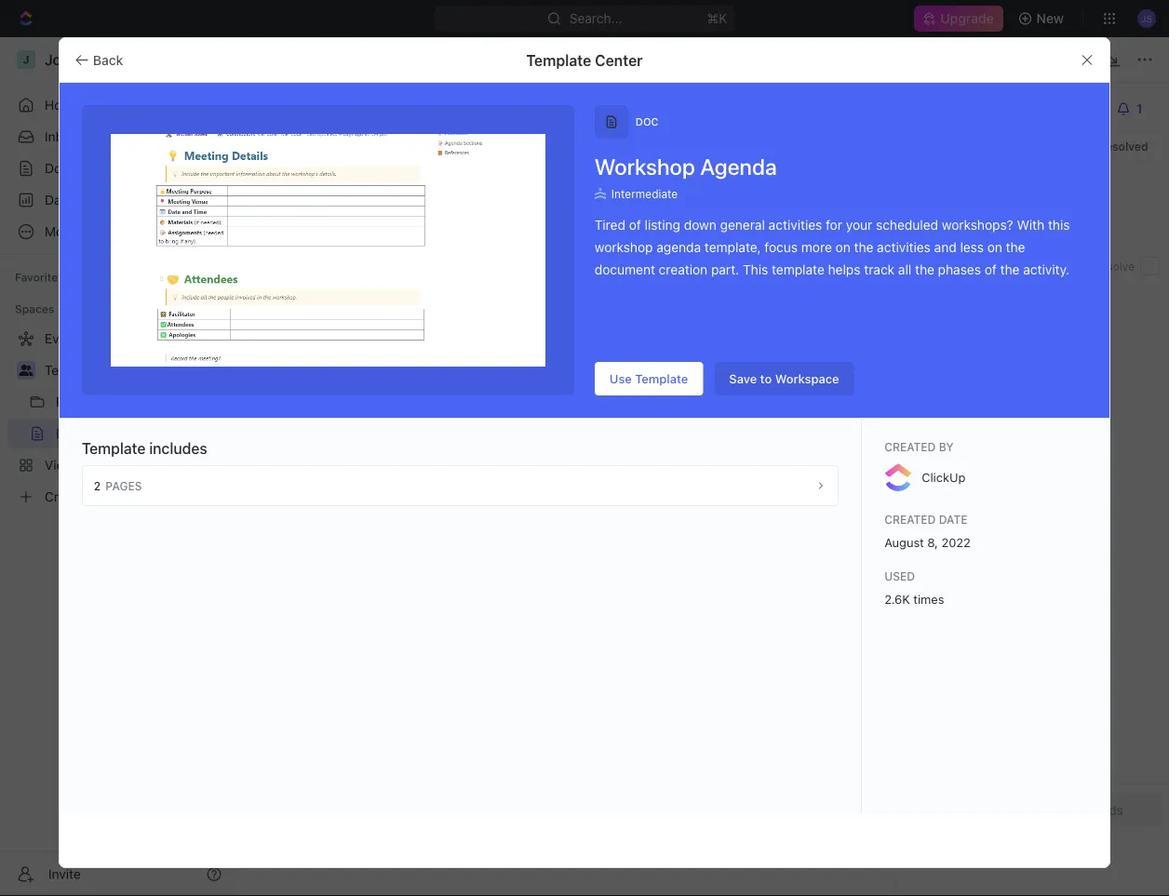 Task type: describe. For each thing, give the bounding box(es) containing it.
scheduled
[[876, 217, 939, 233]]

today
[[447, 218, 484, 234]]

⌘k
[[707, 11, 728, 26]]

press space to select this row. row containing 1
[[313, 408, 350, 434]]

last updated: today at 4:34 pm
[[357, 218, 554, 234]]

template,
[[705, 240, 762, 255]]

created for created date august 8, 2022
[[885, 513, 936, 526]]

team for team space
[[45, 363, 77, 378]]

user group image
[[19, 365, 33, 376]]

to for save
[[761, 372, 772, 386]]

phases
[[938, 262, 982, 277]]

table
[[312, 312, 349, 330]]

/
[[381, 292, 385, 305]]

save to workspace
[[730, 372, 840, 386]]

1 comment
[[314, 129, 380, 144]]

do
[[751, 468, 767, 480]]

use template
[[610, 372, 689, 386]]

task for task 3
[[357, 466, 382, 480]]

3 inside 3 cell
[[328, 467, 335, 479]]

workspace
[[775, 372, 840, 386]]

dashboards link
[[7, 185, 229, 215]]

2 vertical spatial task
[[362, 495, 384, 508]]

times
[[914, 592, 945, 606]]

comments
[[911, 99, 994, 119]]

1 for 1 comment
[[314, 129, 320, 144]]

dashboards
[[45, 192, 117, 208]]

5
[[929, 205, 936, 217]]

with
[[1017, 217, 1045, 233]]

smith
[[570, 414, 601, 428]]

home link
[[7, 90, 229, 120]]

1 horizontal spatial of
[[985, 262, 997, 277]]

team space / projects table
[[312, 292, 432, 330]]

center
[[595, 51, 643, 69]]

john smith cell
[[536, 408, 723, 433]]

comment for test comment
[[956, 229, 1013, 244]]

mins
[[939, 205, 962, 217]]

the down "your"
[[855, 240, 874, 255]]

space for team space / projects table
[[344, 292, 377, 305]]

date
[[939, 513, 968, 526]]

team space link
[[45, 356, 225, 386]]

down
[[684, 217, 717, 233]]

to do
[[734, 468, 767, 480]]

projects
[[389, 292, 432, 305]]

2 pages
[[94, 480, 142, 493]]

1 horizontal spatial activities
[[877, 240, 931, 255]]

2 horizontal spatial 1
[[386, 414, 391, 428]]

2022
[[942, 536, 971, 549]]

last
[[357, 218, 383, 234]]

less
[[961, 240, 984, 255]]

favorites button
[[7, 266, 71, 289]]

includes
[[149, 440, 207, 458]]

new for new task
[[337, 495, 359, 508]]

more
[[802, 240, 832, 255]]

2.6k
[[885, 592, 911, 606]]

task 1
[[357, 414, 391, 428]]

new task
[[337, 495, 384, 508]]

2
[[94, 480, 101, 493]]

at
[[487, 218, 499, 234]]

the left activity.
[[1001, 262, 1020, 277]]

by
[[939, 441, 954, 454]]

your
[[846, 217, 873, 233]]

tasks...
[[386, 341, 424, 354]]

and
[[935, 240, 957, 255]]

template center
[[527, 51, 643, 69]]

general
[[720, 217, 765, 233]]

back
[[93, 52, 123, 68]]

pages
[[105, 480, 142, 493]]

workshop
[[595, 240, 653, 255]]

inbox
[[45, 129, 77, 144]]

docs
[[45, 161, 75, 176]]

1 horizontal spatial 3
[[386, 466, 393, 480]]

2 horizontal spatial template
[[635, 372, 689, 386]]

task for task 1
[[357, 414, 382, 428]]

1 for 1
[[329, 414, 334, 427]]

docs link
[[7, 154, 229, 183]]

3 row group from the left
[[758, 408, 805, 519]]

space for team space
[[81, 363, 118, 378]]

#
[[327, 389, 335, 402]]

Search tasks... text field
[[346, 334, 501, 360]]

assigned
[[948, 260, 996, 273]]

created for created by
[[885, 441, 936, 454]]

created by
[[885, 441, 954, 454]]



Task type: locate. For each thing, give the bounding box(es) containing it.
team
[[313, 292, 341, 305], [45, 363, 77, 378]]

search...
[[570, 11, 623, 26]]

of right phases
[[985, 262, 997, 277]]

space right "user group" image
[[81, 363, 118, 378]]

activities up all
[[877, 240, 931, 255]]

1 vertical spatial activities
[[877, 240, 931, 255]]

0 vertical spatial space
[[344, 292, 377, 305]]

favorites
[[15, 271, 64, 284]]

to inside cell
[[734, 468, 748, 480]]

assigned to
[[948, 260, 1010, 273]]

row group
[[313, 408, 350, 519], [350, 408, 1170, 548], [758, 408, 805, 519]]

all
[[899, 262, 912, 277]]

new button
[[1011, 4, 1076, 34]]

1 vertical spatial of
[[985, 262, 997, 277]]

space inside sidebar navigation
[[81, 363, 118, 378]]

resolve
[[1094, 260, 1135, 273]]

3
[[386, 466, 393, 480], [328, 467, 335, 479]]

created up the august
[[885, 513, 936, 526]]

to right assigned
[[1000, 260, 1010, 273]]

on
[[836, 240, 851, 255], [988, 240, 1003, 255]]

updated:
[[386, 218, 442, 234]]

clickup
[[922, 471, 966, 485]]

template right use
[[635, 372, 689, 386]]

activities up focus
[[769, 217, 823, 233]]

task up new task
[[357, 466, 382, 480]]

1 vertical spatial task
[[357, 466, 382, 480]]

home
[[45, 97, 80, 113]]

of
[[629, 217, 641, 233], [985, 262, 997, 277]]

2 vertical spatial template
[[82, 440, 146, 458]]

workshop agenda
[[595, 154, 777, 180]]

space
[[344, 292, 377, 305], [81, 363, 118, 378]]

press space to select this row. row containing task 3
[[350, 460, 1170, 486]]

0 vertical spatial to
[[1000, 260, 1010, 273]]

0 horizontal spatial 3
[[328, 467, 335, 479]]

template down search...
[[527, 51, 592, 69]]

search
[[346, 341, 383, 354]]

space left /
[[344, 292, 377, 305]]

part.
[[711, 262, 740, 277]]

0 vertical spatial team
[[313, 292, 341, 305]]

1 vertical spatial new
[[337, 495, 359, 508]]

0 horizontal spatial of
[[629, 217, 641, 233]]

created date august 8, 2022
[[885, 513, 971, 549]]

grid
[[313, 385, 1170, 580]]

1 row group from the left
[[313, 408, 350, 519]]

0 vertical spatial template
[[527, 51, 592, 69]]

1 vertical spatial team
[[45, 363, 77, 378]]

the right all
[[916, 262, 935, 277]]

this
[[743, 262, 769, 277]]

press space to select this row. row
[[313, 408, 350, 434], [350, 408, 1170, 434], [313, 434, 350, 460], [350, 434, 1170, 460], [313, 460, 350, 486], [350, 460, 1170, 486], [350, 549, 1170, 580]]

0 horizontal spatial activities
[[769, 217, 823, 233]]

listing
[[645, 217, 681, 233]]

0 horizontal spatial new
[[337, 495, 359, 508]]

inbox link
[[7, 122, 229, 152]]

1 vertical spatial template
[[635, 372, 689, 386]]

to do cell
[[723, 460, 909, 485]]

on up helps
[[836, 240, 851, 255]]

3 cell
[[313, 460, 350, 485]]

new inside grid
[[337, 495, 359, 508]]

team space
[[45, 363, 118, 378]]

created left by
[[885, 441, 936, 454]]

focus
[[765, 240, 798, 255]]

agenda
[[700, 154, 777, 180]]

use
[[610, 372, 632, 386]]

space inside the team space / projects table
[[344, 292, 377, 305]]

spaces
[[15, 303, 54, 316]]

2 created from the top
[[885, 513, 936, 526]]

save
[[730, 372, 757, 386]]

1 horizontal spatial to
[[761, 372, 772, 386]]

created
[[885, 441, 936, 454], [885, 513, 936, 526]]

test
[[929, 229, 952, 244]]

comment for 1 comment
[[323, 129, 380, 144]]

comment up assigned to
[[956, 229, 1013, 244]]

tired of listing down general activities for your scheduled workshops? with this workshop agenda template, focus more on the activities and less on the document creation part. this template helps track all the phases of the activity.
[[595, 217, 1071, 277]]

new for new
[[1037, 11, 1065, 26]]

back button
[[67, 45, 134, 75]]

0 horizontal spatial on
[[836, 240, 851, 255]]

1 up untitled
[[314, 129, 320, 144]]

1 on from the left
[[836, 240, 851, 255]]

the
[[855, 240, 874, 255], [1006, 240, 1026, 255], [916, 262, 935, 277], [1001, 262, 1020, 277]]

2 horizontal spatial to
[[1000, 260, 1010, 273]]

team for team space / projects table
[[313, 292, 341, 305]]

1 horizontal spatial team
[[313, 292, 341, 305]]

team up table
[[313, 292, 341, 305]]

new
[[1037, 11, 1065, 26], [337, 495, 359, 508]]

tired
[[595, 217, 626, 233]]

2 vertical spatial to
[[734, 468, 748, 480]]

1 down "#"
[[329, 414, 334, 427]]

to for assigned
[[1000, 260, 1010, 273]]

1 horizontal spatial comment
[[956, 229, 1013, 244]]

template for template center
[[527, 51, 592, 69]]

2 row group from the left
[[350, 408, 1170, 548]]

of right tired
[[629, 217, 641, 233]]

0 vertical spatial task
[[357, 414, 382, 428]]

workshop
[[595, 154, 696, 180]]

3 down task 1
[[386, 466, 393, 480]]

track
[[865, 262, 895, 277]]

to
[[1000, 260, 1010, 273], [761, 372, 772, 386], [734, 468, 748, 480]]

upgrade link
[[915, 6, 1004, 32]]

document
[[595, 262, 656, 277]]

1 vertical spatial comment
[[956, 229, 1013, 244]]

to right save
[[761, 372, 772, 386]]

task 3
[[357, 466, 393, 480]]

on right less
[[988, 240, 1003, 255]]

used
[[885, 570, 916, 583]]

4:34
[[502, 218, 532, 234]]

1 vertical spatial created
[[885, 513, 936, 526]]

row group containing task 1
[[350, 408, 1170, 548]]

grid containing task 1
[[313, 385, 1170, 580]]

template for template includes
[[82, 440, 146, 458]]

john
[[543, 414, 567, 428]]

0 horizontal spatial team
[[45, 363, 77, 378]]

john smith
[[543, 414, 601, 428]]

0 vertical spatial created
[[885, 441, 936, 454]]

press space to select this row. row containing 3
[[313, 460, 350, 486]]

1 horizontal spatial on
[[988, 240, 1003, 255]]

template includes
[[82, 440, 207, 458]]

1 horizontal spatial template
[[527, 51, 592, 69]]

0 horizontal spatial comment
[[323, 129, 380, 144]]

comment up untitled
[[323, 129, 380, 144]]

template
[[772, 262, 825, 277]]

press space to select this row. row containing task 1
[[350, 408, 1170, 434]]

comment
[[323, 129, 380, 144], [956, 229, 1013, 244]]

0 vertical spatial new
[[1037, 11, 1065, 26]]

3 left task 3
[[328, 467, 335, 479]]

0 horizontal spatial 1
[[314, 129, 320, 144]]

1
[[314, 129, 320, 144], [386, 414, 391, 428], [329, 414, 334, 427]]

untitled
[[293, 152, 431, 196]]

new inside 'button'
[[1037, 11, 1065, 26]]

1 horizontal spatial space
[[344, 292, 377, 305]]

8,
[[928, 536, 939, 549]]

creation
[[659, 262, 708, 277]]

resolved
[[1099, 140, 1149, 153]]

intermediate
[[612, 187, 678, 201]]

task down task 3
[[362, 495, 384, 508]]

activity.
[[1024, 262, 1070, 277]]

row
[[350, 385, 1170, 407]]

5 mins
[[929, 205, 962, 217]]

row group containing 1
[[313, 408, 350, 519]]

template
[[527, 51, 592, 69], [635, 372, 689, 386], [82, 440, 146, 458]]

1 vertical spatial to
[[761, 372, 772, 386]]

pm
[[535, 218, 554, 234]]

team inside the team space / projects table
[[313, 292, 341, 305]]

cell
[[723, 408, 909, 433], [313, 434, 350, 459], [350, 434, 536, 459], [536, 434, 723, 459], [723, 434, 909, 459], [536, 460, 723, 485], [313, 549, 350, 579], [350, 549, 536, 579], [536, 549, 723, 579]]

sidebar navigation
[[0, 37, 237, 897]]

1 horizontal spatial new
[[1037, 11, 1065, 26]]

task up task 3
[[357, 414, 382, 428]]

test comment
[[929, 229, 1013, 244]]

1 up task 3
[[386, 414, 391, 428]]

to left "do"
[[734, 468, 748, 480]]

1 vertical spatial space
[[81, 363, 118, 378]]

team right "user group" image
[[45, 363, 77, 378]]

invite
[[48, 867, 81, 882]]

1 horizontal spatial 1
[[329, 414, 334, 427]]

1 created from the top
[[885, 441, 936, 454]]

workshops?
[[942, 217, 1014, 233]]

new down 3 cell
[[337, 495, 359, 508]]

upgrade
[[941, 11, 994, 26]]

used 2.6k times
[[885, 570, 945, 606]]

the down with
[[1006, 240, 1026, 255]]

august
[[885, 536, 925, 549]]

agenda
[[657, 240, 701, 255]]

0 horizontal spatial to
[[734, 468, 748, 480]]

0 horizontal spatial template
[[82, 440, 146, 458]]

activities
[[769, 217, 823, 233], [877, 240, 931, 255]]

0 horizontal spatial space
[[81, 363, 118, 378]]

template up 2 pages
[[82, 440, 146, 458]]

doc
[[636, 116, 659, 128]]

new right upgrade
[[1037, 11, 1065, 26]]

0 vertical spatial of
[[629, 217, 641, 233]]

0 vertical spatial activities
[[769, 217, 823, 233]]

team inside sidebar navigation
[[45, 363, 77, 378]]

for
[[826, 217, 843, 233]]

2 on from the left
[[988, 240, 1003, 255]]

created inside created date august 8, 2022
[[885, 513, 936, 526]]

search tasks...
[[346, 341, 424, 354]]

0 vertical spatial comment
[[323, 129, 380, 144]]



Task type: vqa. For each thing, say whether or not it's contained in the screenshot.
Feedback
no



